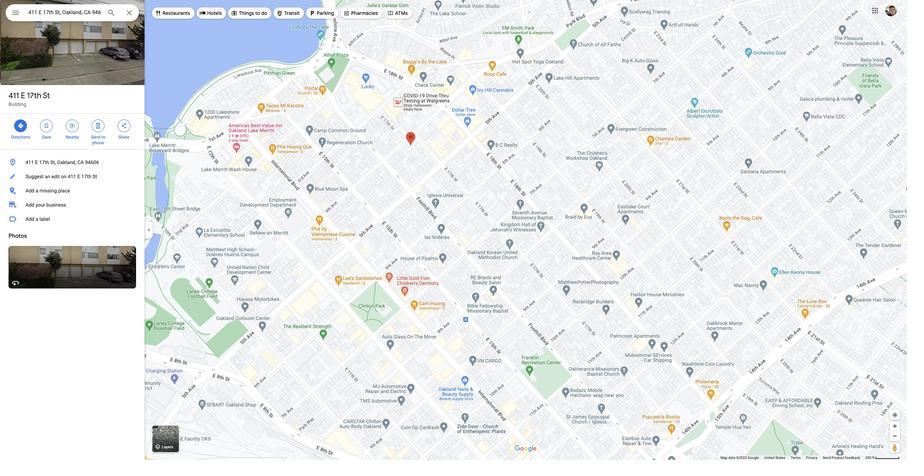 Task type: locate. For each thing, give the bounding box(es) containing it.
united states button
[[765, 456, 786, 460]]

a left missing
[[36, 188, 38, 194]]

a inside add a label button
[[36, 216, 38, 222]]

send inside send to phone
[[91, 135, 100, 140]]

terms
[[791, 456, 801, 460]]

privacy button
[[807, 456, 818, 460]]

2 horizontal spatial e
[[77, 174, 80, 179]]

 parking
[[309, 9, 334, 17]]

2 vertical spatial 411
[[68, 174, 76, 179]]

suggest an edit on 411 e 17th st
[[26, 174, 97, 179]]

2 a from the top
[[36, 216, 38, 222]]

to
[[255, 10, 260, 16], [102, 135, 105, 140]]

1 a from the top
[[36, 188, 38, 194]]

a
[[36, 188, 38, 194], [36, 216, 38, 222]]

label
[[40, 216, 50, 222]]

 things to do
[[231, 9, 267, 17]]

411 inside 411 e 17th st building
[[9, 91, 19, 101]]

1 vertical spatial send
[[823, 456, 831, 460]]

footer containing map data ©2023 google
[[721, 456, 866, 460]]

send product feedback button
[[823, 456, 861, 460]]

1 horizontal spatial 411
[[26, 160, 34, 165]]

states
[[776, 456, 786, 460]]

suggest an edit on 411 e 17th st button
[[0, 169, 145, 184]]

your
[[36, 202, 45, 208]]

1 vertical spatial add
[[26, 202, 34, 208]]

edit
[[51, 174, 60, 179]]

1 vertical spatial 411
[[26, 160, 34, 165]]

google account: ben chafik  
(ben.chafik@adept.ai) image
[[886, 5, 897, 16]]

add left label
[[26, 216, 34, 222]]

to left do
[[255, 10, 260, 16]]

none field inside 411 e 17th st, oakland, ca 94606 field
[[28, 8, 101, 17]]

layers
[[162, 445, 173, 450]]

3 add from the top
[[26, 216, 34, 222]]

e up 'suggest'
[[35, 160, 38, 165]]

st down "94606"
[[93, 174, 97, 179]]

411 E 17th St, Oakland, CA 94606 field
[[6, 4, 139, 21]]

0 vertical spatial e
[[21, 91, 25, 101]]

0 vertical spatial to
[[255, 10, 260, 16]]

business
[[46, 202, 66, 208]]

None field
[[28, 8, 101, 17]]

add left the your
[[26, 202, 34, 208]]

0 vertical spatial a
[[36, 188, 38, 194]]

transit
[[284, 10, 300, 16]]

add
[[26, 188, 34, 194], [26, 202, 34, 208], [26, 216, 34, 222]]

add for add a missing place
[[26, 188, 34, 194]]

2 vertical spatial add
[[26, 216, 34, 222]]

a inside add a missing place button
[[36, 188, 38, 194]]

200 ft
[[866, 456, 875, 460]]

2 add from the top
[[26, 202, 34, 208]]

411 up building on the left top
[[9, 91, 19, 101]]

things
[[239, 10, 254, 16]]

privacy
[[807, 456, 818, 460]]

411 up 'suggest'
[[26, 160, 34, 165]]

1 horizontal spatial st
[[93, 174, 97, 179]]

1 vertical spatial a
[[36, 216, 38, 222]]

1 horizontal spatial to
[[255, 10, 260, 16]]

directions
[[11, 135, 30, 140]]

atms
[[395, 10, 408, 16]]

add a missing place button
[[0, 184, 145, 198]]

e down ca
[[77, 174, 80, 179]]

suggest
[[26, 174, 44, 179]]

2 horizontal spatial 411
[[68, 174, 76, 179]]

e
[[21, 91, 25, 101], [35, 160, 38, 165], [77, 174, 80, 179]]


[[200, 9, 206, 17]]

17th inside 411 e 17th st building
[[27, 91, 41, 101]]

st up 
[[43, 91, 50, 101]]

 search field
[[6, 4, 139, 23]]

missing
[[40, 188, 57, 194]]

show street view coverage image
[[890, 443, 901, 453]]

17th for st,
[[39, 160, 49, 165]]

©2023
[[737, 456, 748, 460]]

1 add from the top
[[26, 188, 34, 194]]

to inside send to phone
[[102, 135, 105, 140]]

save
[[42, 135, 51, 140]]

st inside 411 e 17th st building
[[43, 91, 50, 101]]

footer
[[721, 456, 866, 460]]

0 vertical spatial add
[[26, 188, 34, 194]]

st
[[43, 91, 50, 101], [93, 174, 97, 179]]

add a label button
[[0, 212, 145, 226]]

0 horizontal spatial 411
[[9, 91, 19, 101]]

0 horizontal spatial send
[[91, 135, 100, 140]]

17th
[[27, 91, 41, 101], [39, 160, 49, 165], [81, 174, 91, 179]]

add for add your business
[[26, 202, 34, 208]]

a left label
[[36, 216, 38, 222]]

send left product
[[823, 456, 831, 460]]

actions for 411 e 17th st region
[[0, 114, 145, 149]]

411 for st,
[[26, 160, 34, 165]]

0 horizontal spatial st
[[43, 91, 50, 101]]

add a missing place
[[26, 188, 70, 194]]

0 vertical spatial 17th
[[27, 91, 41, 101]]

add your business
[[26, 202, 66, 208]]

share
[[119, 135, 129, 140]]

1 horizontal spatial e
[[35, 160, 38, 165]]


[[309, 9, 316, 17]]

map
[[721, 456, 728, 460]]

ft
[[873, 456, 875, 460]]

0 vertical spatial send
[[91, 135, 100, 140]]

st inside button
[[93, 174, 97, 179]]

send up phone
[[91, 135, 100, 140]]

411
[[9, 91, 19, 101], [26, 160, 34, 165], [68, 174, 76, 179]]

send
[[91, 135, 100, 140], [823, 456, 831, 460]]

e up building on the left top
[[21, 91, 25, 101]]

oakland,
[[57, 160, 76, 165]]

0 vertical spatial st
[[43, 91, 50, 101]]

add for add a label
[[26, 216, 34, 222]]

0 horizontal spatial e
[[21, 91, 25, 101]]

411 right on
[[68, 174, 76, 179]]

to up phone
[[102, 135, 105, 140]]

send to phone
[[91, 135, 105, 145]]

411 e 17th st building
[[9, 91, 50, 107]]

place
[[58, 188, 70, 194]]

1 horizontal spatial send
[[823, 456, 831, 460]]

to inside  things to do
[[255, 10, 260, 16]]

add down 'suggest'
[[26, 188, 34, 194]]

0 horizontal spatial to
[[102, 135, 105, 140]]

1 vertical spatial st
[[93, 174, 97, 179]]

e inside 411 e 17th st building
[[21, 91, 25, 101]]

send for send product feedback
[[823, 456, 831, 460]]

1 vertical spatial e
[[35, 160, 38, 165]]

0 vertical spatial 411
[[9, 91, 19, 101]]


[[69, 122, 76, 130]]

1 vertical spatial to
[[102, 135, 105, 140]]

zoom out image
[[893, 434, 898, 439]]

photos
[[9, 233, 27, 240]]

1 vertical spatial 17th
[[39, 160, 49, 165]]

st,
[[50, 160, 56, 165]]

send inside button
[[823, 456, 831, 460]]

united states
[[765, 456, 786, 460]]



Task type: describe. For each thing, give the bounding box(es) containing it.
google
[[748, 456, 760, 460]]

a for missing
[[36, 188, 38, 194]]

200 ft button
[[866, 456, 900, 460]]


[[231, 9, 238, 17]]

17th for st
[[27, 91, 41, 101]]

2 vertical spatial e
[[77, 174, 80, 179]]


[[277, 9, 283, 17]]

411 e 17th st, oakland, ca 94606
[[26, 160, 99, 165]]

a for label
[[36, 216, 38, 222]]

 hotels
[[200, 9, 222, 17]]

411 e 17th st main content
[[0, 0, 145, 460]]

e for st
[[21, 91, 25, 101]]

data
[[729, 456, 736, 460]]

411 e 17th st, oakland, ca 94606 button
[[0, 155, 145, 169]]

 restaurants
[[155, 9, 190, 17]]

 button
[[6, 4, 26, 23]]

restaurants
[[163, 10, 190, 16]]

zoom in image
[[893, 424, 898, 429]]

2 vertical spatial 17th
[[81, 174, 91, 179]]

411 for st
[[9, 91, 19, 101]]

footer inside google maps element
[[721, 456, 866, 460]]

parking
[[317, 10, 334, 16]]

hotels
[[207, 10, 222, 16]]

terms button
[[791, 456, 801, 460]]

200
[[866, 456, 872, 460]]

 atms
[[388, 9, 408, 17]]


[[95, 122, 101, 130]]

map data ©2023 google
[[721, 456, 760, 460]]

building
[[9, 101, 26, 107]]


[[18, 122, 24, 130]]

product
[[832, 456, 845, 460]]


[[388, 9, 394, 17]]

send for send to phone
[[91, 135, 100, 140]]

an
[[45, 174, 50, 179]]

do
[[261, 10, 267, 16]]

 transit
[[277, 9, 300, 17]]

ca
[[77, 160, 84, 165]]

nearby
[[66, 135, 79, 140]]

google maps element
[[0, 0, 908, 460]]

send product feedback
[[823, 456, 861, 460]]

phone
[[92, 140, 104, 145]]

show your location image
[[892, 412, 899, 418]]

pharmacies
[[351, 10, 378, 16]]

on
[[61, 174, 67, 179]]

 pharmacies
[[344, 9, 378, 17]]

feedback
[[845, 456, 861, 460]]

add your business link
[[0, 198, 145, 212]]

e for st,
[[35, 160, 38, 165]]


[[11, 8, 20, 18]]

united
[[765, 456, 775, 460]]

add a label
[[26, 216, 50, 222]]


[[155, 9, 161, 17]]


[[43, 122, 50, 130]]

collapse side panel image
[[145, 226, 153, 234]]


[[344, 9, 350, 17]]

94606
[[85, 160, 99, 165]]


[[121, 122, 127, 130]]



Task type: vqa. For each thing, say whether or not it's contained in the screenshot.
footer
yes



